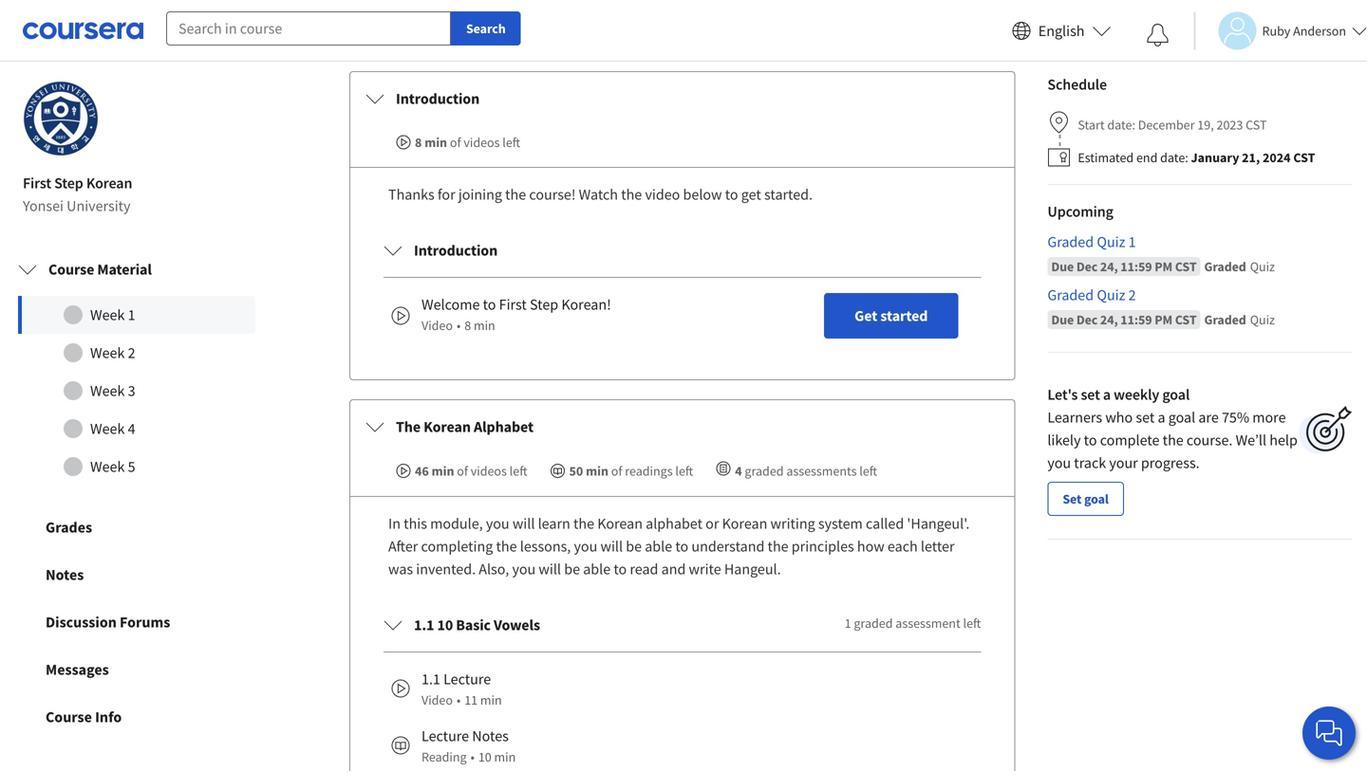 Task type: locate. For each thing, give the bounding box(es) containing it.
alphabet
[[474, 418, 534, 437]]

1 horizontal spatial 8
[[465, 317, 471, 334]]

0 horizontal spatial a
[[1103, 386, 1111, 405]]

0 horizontal spatial 1
[[128, 306, 135, 325]]

0 horizontal spatial notes
[[46, 566, 84, 585]]

due for graded quiz 2
[[1051, 311, 1074, 329]]

2 vertical spatial 1
[[845, 615, 851, 632]]

step
[[54, 174, 83, 193], [530, 295, 558, 314]]

week inside 'link'
[[90, 458, 125, 477]]

able
[[645, 537, 672, 556], [583, 560, 611, 579]]

step up yonsei
[[54, 174, 83, 193]]

1 vertical spatial course
[[46, 708, 92, 727]]

0 vertical spatial 24,
[[1100, 258, 1118, 275]]

10 right reading
[[478, 749, 492, 766]]

korean up university
[[86, 174, 132, 193]]

11:59 up graded quiz 2 due dec 24, 11:59 pm cst graded quiz
[[1121, 258, 1152, 275]]

1 vertical spatial 11:59
[[1121, 311, 1152, 329]]

0 vertical spatial set
[[1081, 386, 1100, 405]]

min right 11
[[480, 692, 502, 709]]

week up week 5
[[90, 420, 125, 439]]

1 vertical spatial date:
[[1161, 149, 1189, 166]]

cst inside graded quiz 2 due dec 24, 11:59 pm cst graded quiz
[[1175, 311, 1197, 329]]

you right also,
[[512, 560, 536, 579]]

readings
[[625, 463, 673, 480]]

2 vertical spatial will
[[539, 560, 561, 579]]

1 horizontal spatial be
[[626, 537, 642, 556]]

min right 46 at bottom
[[432, 463, 454, 480]]

50
[[569, 463, 583, 480]]

1 vertical spatial 1
[[128, 306, 135, 325]]

set goal
[[1063, 491, 1109, 508]]

1 horizontal spatial 4
[[735, 463, 742, 480]]

0 vertical spatial pm
[[1155, 258, 1173, 275]]

1 horizontal spatial step
[[530, 295, 558, 314]]

also,
[[479, 560, 509, 579]]

1.1 inside 1.1 lecture video • 11 min
[[422, 670, 440, 689]]

'hangeul'.
[[907, 515, 970, 534]]

video
[[422, 317, 453, 334], [422, 692, 453, 709]]

be up read
[[626, 537, 642, 556]]

2 horizontal spatial 1
[[1129, 233, 1136, 252]]

4 graded assessments left
[[735, 463, 877, 480]]

pm inside graded quiz 2 due dec 24, 11:59 pm cst graded quiz
[[1155, 311, 1173, 329]]

the up progress.
[[1163, 431, 1184, 450]]

10 left basic
[[437, 616, 453, 635]]

0 vertical spatial 1
[[1129, 233, 1136, 252]]

able up read
[[645, 537, 672, 556]]

0 vertical spatial first
[[23, 174, 51, 193]]

pm inside graded quiz 1 due dec 24, 11:59 pm cst graded quiz
[[1155, 258, 1173, 275]]

yonsei university image
[[23, 81, 99, 157]]

5 week from the top
[[90, 458, 125, 477]]

invented.
[[416, 560, 476, 579]]

to left read
[[614, 560, 627, 579]]

able left read
[[583, 560, 611, 579]]

lecture up 11
[[444, 670, 491, 689]]

1 vertical spatial videos
[[471, 463, 507, 480]]

2 24, from the top
[[1100, 311, 1118, 329]]

1.1
[[414, 616, 434, 635], [422, 670, 440, 689]]

0 vertical spatial step
[[54, 174, 83, 193]]

search button
[[451, 11, 521, 46]]

week left 3
[[90, 382, 125, 401]]

21,
[[1242, 149, 1260, 166]]

1 vertical spatial graded
[[854, 615, 893, 632]]

week up the "week 2"
[[90, 306, 125, 325]]

step inside welcome to first step korean! video • 8 min
[[530, 295, 558, 314]]

0 vertical spatial introduction button
[[350, 72, 1014, 125]]

1 vertical spatial dec
[[1077, 311, 1098, 329]]

goal
[[1163, 386, 1190, 405], [1169, 408, 1196, 427], [1084, 491, 1109, 508]]

we'll
[[1236, 431, 1267, 450]]

1 graded assessment left
[[845, 615, 981, 632]]

step left korean!
[[530, 295, 558, 314]]

cst right 2024
[[1294, 149, 1315, 166]]

read
[[630, 560, 658, 579]]

videos for 46 min
[[471, 463, 507, 480]]

1 horizontal spatial set
[[1136, 408, 1155, 427]]

4 down the korean alphabet dropdown button
[[735, 463, 742, 480]]

0 horizontal spatial graded
[[745, 463, 784, 480]]

coursera image
[[23, 15, 143, 46]]

week inside 'link'
[[90, 382, 125, 401]]

24, up let's set a weekly goal
[[1100, 311, 1118, 329]]

min up for
[[425, 134, 447, 151]]

assessments
[[787, 463, 857, 480]]

0 vertical spatial 1.1
[[414, 616, 434, 635]]

1 vertical spatial step
[[530, 295, 558, 314]]

0 horizontal spatial will
[[513, 515, 535, 534]]

alphabet
[[646, 515, 703, 534]]

first up yonsei
[[23, 174, 51, 193]]

to inside learners who set a goal are 75% more likely to complete the course. we'll help you track your progress.
[[1084, 431, 1097, 450]]

8 inside welcome to first step korean! video • 8 min
[[465, 317, 471, 334]]

this
[[404, 515, 427, 534]]

video left 11
[[422, 692, 453, 709]]

week for week 3
[[90, 382, 125, 401]]

1 vertical spatial first
[[499, 295, 527, 314]]

dec up let's
[[1077, 311, 1098, 329]]

week down week 1
[[90, 344, 125, 363]]

1 vertical spatial 2
[[128, 344, 135, 363]]

due inside graded quiz 1 due dec 24, 11:59 pm cst graded quiz
[[1051, 258, 1074, 275]]

8
[[415, 134, 422, 151], [465, 317, 471, 334]]

1.1 for 1.1 lecture video • 11 min
[[422, 670, 440, 689]]

lecture inside 1.1 lecture video • 11 min
[[444, 670, 491, 689]]

first inside welcome to first step korean! video • 8 min
[[499, 295, 527, 314]]

24, inside graded quiz 2 due dec 24, 11:59 pm cst graded quiz
[[1100, 311, 1118, 329]]

0 vertical spatial date:
[[1108, 116, 1136, 133]]

1 left assessment
[[845, 615, 851, 632]]

0 vertical spatial video
[[422, 317, 453, 334]]

1 24, from the top
[[1100, 258, 1118, 275]]

more
[[1253, 408, 1286, 427]]

0 vertical spatial 4
[[128, 420, 135, 439]]

0 vertical spatial graded
[[745, 463, 784, 480]]

2 vertical spatial goal
[[1084, 491, 1109, 508]]

learners who set a goal are 75% more likely to complete the course. we'll help you track your progress.
[[1048, 408, 1298, 473]]

0 horizontal spatial 2
[[128, 344, 135, 363]]

4 week from the top
[[90, 420, 125, 439]]

help center image
[[1318, 723, 1341, 745]]

0 horizontal spatial first
[[23, 174, 51, 193]]

you right lessons,
[[574, 537, 598, 556]]

to right the "welcome"
[[483, 295, 496, 314]]

1 vertical spatial 8
[[465, 317, 471, 334]]

1 vertical spatial set
[[1136, 408, 1155, 427]]

1 vertical spatial video
[[422, 692, 453, 709]]

0 vertical spatial •
[[457, 317, 461, 334]]

you down likely
[[1048, 454, 1071, 473]]

10 inside lecture notes reading • 10 min
[[478, 749, 492, 766]]

videos for 8 min
[[464, 134, 500, 151]]

1 horizontal spatial 10
[[478, 749, 492, 766]]

11:59 down graded quiz 2 'link'
[[1121, 311, 1152, 329]]

quiz down graded quiz 1 due dec 24, 11:59 pm cst graded quiz
[[1097, 286, 1126, 305]]

system
[[818, 515, 863, 534]]

the down writing at the bottom of page
[[768, 537, 789, 556]]

24, down 'upcoming'
[[1100, 258, 1118, 275]]

the korean alphabet button
[[350, 401, 1014, 454]]

0 vertical spatial be
[[626, 537, 642, 556]]

0 vertical spatial dec
[[1077, 258, 1098, 275]]

1 week from the top
[[90, 306, 125, 325]]

set down the weekly
[[1136, 408, 1155, 427]]

graded left the assessments
[[745, 463, 784, 480]]

min inside lecture notes reading • 10 min
[[494, 749, 516, 766]]

to up track
[[1084, 431, 1097, 450]]

1 vertical spatial will
[[601, 537, 623, 556]]

0 vertical spatial 2
[[1129, 286, 1136, 305]]

quiz
[[1097, 233, 1126, 252], [1250, 258, 1275, 275], [1097, 286, 1126, 305], [1250, 311, 1275, 329]]

set up learners
[[1081, 386, 1100, 405]]

lecture
[[444, 670, 491, 689], [422, 727, 469, 746]]

videos up joining
[[464, 134, 500, 151]]

goal inside learners who set a goal are 75% more likely to complete the course. we'll help you track your progress.
[[1169, 408, 1196, 427]]

1 vertical spatial 24,
[[1100, 311, 1118, 329]]

11:59 inside graded quiz 1 due dec 24, 11:59 pm cst graded quiz
[[1121, 258, 1152, 275]]

graded left assessment
[[854, 615, 893, 632]]

1 pm from the top
[[1155, 258, 1173, 275]]

to
[[725, 185, 738, 204], [483, 295, 496, 314], [1084, 431, 1097, 450], [675, 537, 689, 556], [614, 560, 627, 579]]

4 up 5
[[128, 420, 135, 439]]

course inside dropdown button
[[48, 260, 94, 279]]

pm up graded quiz 2 due dec 24, 11:59 pm cst graded quiz
[[1155, 258, 1173, 275]]

1 dec from the top
[[1077, 258, 1098, 275]]

goal for weekly
[[1163, 386, 1190, 405]]

vowels
[[494, 616, 540, 635]]

• right reading
[[471, 749, 475, 766]]

quiz down 'upcoming'
[[1097, 233, 1126, 252]]

0 vertical spatial 8
[[415, 134, 422, 151]]

• left 11
[[457, 692, 461, 709]]

dec for graded quiz 2
[[1077, 311, 1098, 329]]

first right the "welcome"
[[499, 295, 527, 314]]

24,
[[1100, 258, 1118, 275], [1100, 311, 1118, 329]]

week 3
[[90, 382, 135, 401]]

date: right start at the top of the page
[[1108, 116, 1136, 133]]

learn
[[538, 515, 570, 534]]

dec inside graded quiz 2 due dec 24, 11:59 pm cst graded quiz
[[1077, 311, 1098, 329]]

basic
[[456, 616, 491, 635]]

8 up thanks
[[415, 134, 422, 151]]

date: right end
[[1161, 149, 1189, 166]]

24, for 1
[[1100, 258, 1118, 275]]

of for 46 min
[[457, 463, 468, 480]]

0 vertical spatial 10
[[437, 616, 453, 635]]

grades link
[[0, 504, 273, 552]]

cst down graded quiz 2 'link'
[[1175, 311, 1197, 329]]

11:59
[[1121, 258, 1152, 275], [1121, 311, 1152, 329]]

2 pm from the top
[[1155, 311, 1173, 329]]

course left material
[[48, 260, 94, 279]]

to inside welcome to first step korean! video • 8 min
[[483, 295, 496, 314]]

0 vertical spatial a
[[1103, 386, 1111, 405]]

english
[[1039, 21, 1085, 40]]

cst right the 2023
[[1246, 116, 1267, 133]]

will down lessons,
[[539, 560, 561, 579]]

completing
[[421, 537, 493, 556]]

0 horizontal spatial step
[[54, 174, 83, 193]]

hangeul.
[[724, 560, 781, 579]]

0 vertical spatial notes
[[46, 566, 84, 585]]

1 horizontal spatial first
[[499, 295, 527, 314]]

min
[[425, 134, 447, 151], [474, 317, 495, 334], [432, 463, 454, 480], [586, 463, 609, 480], [480, 692, 502, 709], [494, 749, 516, 766]]

• inside welcome to first step korean! video • 8 min
[[457, 317, 461, 334]]

step inside first step korean yonsei university
[[54, 174, 83, 193]]

0 vertical spatial videos
[[464, 134, 500, 151]]

lecture inside lecture notes reading • 10 min
[[422, 727, 469, 746]]

notes down grades
[[46, 566, 84, 585]]

of right 46 at bottom
[[457, 463, 468, 480]]

info
[[95, 708, 122, 727]]

week for week 5
[[90, 458, 125, 477]]

0 vertical spatial course
[[48, 260, 94, 279]]

• down the "welcome"
[[457, 317, 461, 334]]

week
[[90, 306, 125, 325], [90, 344, 125, 363], [90, 382, 125, 401], [90, 420, 125, 439], [90, 458, 125, 477]]

2 dec from the top
[[1077, 311, 1098, 329]]

1 video from the top
[[422, 317, 453, 334]]

be down lessons,
[[564, 560, 580, 579]]

1 11:59 from the top
[[1121, 258, 1152, 275]]

11:59 inside graded quiz 2 due dec 24, 11:59 pm cst graded quiz
[[1121, 311, 1152, 329]]

korean right the the
[[424, 418, 471, 437]]

notes inside lecture notes reading • 10 min
[[472, 727, 509, 746]]

1
[[1129, 233, 1136, 252], [128, 306, 135, 325], [845, 615, 851, 632]]

a up who
[[1103, 386, 1111, 405]]

0 vertical spatial 11:59
[[1121, 258, 1152, 275]]

notes inside 'link'
[[46, 566, 84, 585]]

min right reading
[[494, 749, 516, 766]]

introduction up 8 min of videos left
[[396, 89, 480, 108]]

in
[[388, 515, 401, 534]]

start
[[1078, 116, 1105, 133]]

• inside 1.1 lecture video • 11 min
[[457, 692, 461, 709]]

due up let's
[[1051, 311, 1074, 329]]

2 due from the top
[[1051, 311, 1074, 329]]

due for graded quiz 1
[[1051, 258, 1074, 275]]

0 vertical spatial able
[[645, 537, 672, 556]]

1 horizontal spatial 2
[[1129, 286, 1136, 305]]

1 up the week 2 link
[[128, 306, 135, 325]]

notes
[[46, 566, 84, 585], [472, 727, 509, 746]]

1 vertical spatial pm
[[1155, 311, 1173, 329]]

assessment
[[896, 615, 961, 632]]

videos down alphabet
[[471, 463, 507, 480]]

let's set a weekly goal
[[1048, 386, 1190, 405]]

due down 'upcoming'
[[1051, 258, 1074, 275]]

left for 46 min of videos left
[[510, 463, 528, 480]]

week 2 link
[[18, 334, 255, 372]]

cst inside graded quiz 1 due dec 24, 11:59 pm cst graded quiz
[[1175, 258, 1197, 275]]

search
[[466, 20, 506, 37]]

• inside lecture notes reading • 10 min
[[471, 749, 475, 766]]

first inside first step korean yonsei university
[[23, 174, 51, 193]]

3 week from the top
[[90, 382, 125, 401]]

1 vertical spatial able
[[583, 560, 611, 579]]

video down the "welcome"
[[422, 317, 453, 334]]

of left readings
[[611, 463, 622, 480]]

learners
[[1048, 408, 1103, 427]]

2
[[1129, 286, 1136, 305], [128, 344, 135, 363]]

0 horizontal spatial 4
[[128, 420, 135, 439]]

introduction button
[[350, 72, 1014, 125], [368, 224, 996, 277]]

notes down 11
[[472, 727, 509, 746]]

course info
[[46, 708, 122, 727]]

will right lessons,
[[601, 537, 623, 556]]

dec down 'upcoming'
[[1077, 258, 1098, 275]]

min down the "welcome"
[[474, 317, 495, 334]]

a down the weekly
[[1158, 408, 1166, 427]]

lessons,
[[520, 537, 571, 556]]

be
[[626, 537, 642, 556], [564, 560, 580, 579]]

cst down graded quiz 1 link
[[1175, 258, 1197, 275]]

will left the learn
[[513, 515, 535, 534]]

goal right the weekly
[[1163, 386, 1190, 405]]

week for week 1
[[90, 306, 125, 325]]

cst
[[1246, 116, 1267, 133], [1294, 149, 1315, 166], [1175, 258, 1197, 275], [1175, 311, 1197, 329]]

principles
[[792, 537, 854, 556]]

goal left are
[[1169, 408, 1196, 427]]

1 vertical spatial notes
[[472, 727, 509, 746]]

video inside welcome to first step korean! video • 8 min
[[422, 317, 453, 334]]

0 vertical spatial due
[[1051, 258, 1074, 275]]

1 up graded quiz 2 due dec 24, 11:59 pm cst graded quiz
[[1129, 233, 1136, 252]]

course left info
[[46, 708, 92, 727]]

of for 50 min
[[611, 463, 622, 480]]

notes link
[[0, 552, 273, 599]]

pm
[[1155, 258, 1173, 275], [1155, 311, 1173, 329]]

due inside graded quiz 2 due dec 24, 11:59 pm cst graded quiz
[[1051, 311, 1074, 329]]

first
[[23, 174, 51, 193], [499, 295, 527, 314]]

0 horizontal spatial be
[[564, 560, 580, 579]]

to down alphabet
[[675, 537, 689, 556]]

0 vertical spatial lecture
[[444, 670, 491, 689]]

introduction up the "welcome"
[[414, 241, 498, 260]]

1 vertical spatial due
[[1051, 311, 1074, 329]]

korean inside dropdown button
[[424, 418, 471, 437]]

to left get at the top of the page
[[725, 185, 738, 204]]

1 horizontal spatial graded
[[854, 615, 893, 632]]

lecture up reading
[[422, 727, 469, 746]]

2 11:59 from the top
[[1121, 311, 1152, 329]]

24, inside graded quiz 1 due dec 24, 11:59 pm cst graded quiz
[[1100, 258, 1118, 275]]

1.1 left basic
[[414, 616, 434, 635]]

videos
[[464, 134, 500, 151], [471, 463, 507, 480]]

dec inside graded quiz 1 due dec 24, 11:59 pm cst graded quiz
[[1077, 258, 1098, 275]]

11
[[465, 692, 478, 709]]

you
[[1048, 454, 1071, 473], [486, 515, 510, 534], [574, 537, 598, 556], [512, 560, 536, 579]]

1 vertical spatial 1.1
[[422, 670, 440, 689]]

schedule
[[1048, 75, 1107, 94]]

1 horizontal spatial notes
[[472, 727, 509, 746]]

1 vertical spatial goal
[[1169, 408, 1196, 427]]

1 vertical spatial lecture
[[422, 727, 469, 746]]

1 horizontal spatial 1
[[845, 615, 851, 632]]

thanks for joining the course! watch the video below to get started.
[[388, 185, 813, 204]]

who
[[1106, 408, 1133, 427]]

1 horizontal spatial a
[[1158, 408, 1166, 427]]

anderson
[[1293, 22, 1346, 39]]

ruby anderson
[[1262, 22, 1346, 39]]

pm down graded quiz 2 'link'
[[1155, 311, 1173, 329]]

2 week from the top
[[90, 344, 125, 363]]

2 down graded quiz 1 due dec 24, 11:59 pm cst graded quiz
[[1129, 286, 1136, 305]]

0 vertical spatial goal
[[1163, 386, 1190, 405]]

2 vertical spatial •
[[471, 749, 475, 766]]

1 due from the top
[[1051, 258, 1074, 275]]

of up for
[[450, 134, 461, 151]]

2 up 3
[[128, 344, 135, 363]]

course material button
[[3, 243, 271, 296]]

module,
[[430, 515, 483, 534]]

graded quiz 2 due dec 24, 11:59 pm cst graded quiz
[[1048, 286, 1275, 329]]

10
[[437, 616, 453, 635], [478, 749, 492, 766]]

0 horizontal spatial set
[[1081, 386, 1100, 405]]

goal right set at right bottom
[[1084, 491, 1109, 508]]

the right joining
[[505, 185, 526, 204]]

4
[[128, 420, 135, 439], [735, 463, 742, 480]]

1 vertical spatial •
[[457, 692, 461, 709]]

week left 5
[[90, 458, 125, 477]]

2 video from the top
[[422, 692, 453, 709]]

1 vertical spatial 10
[[478, 749, 492, 766]]

welcome to first step korean! video • 8 min
[[422, 295, 611, 334]]

1 vertical spatial a
[[1158, 408, 1166, 427]]

8 down the "welcome"
[[465, 317, 471, 334]]

0 horizontal spatial 8
[[415, 134, 422, 151]]

korean!
[[562, 295, 611, 314]]

quiz down graded quiz 1 link
[[1250, 258, 1275, 275]]



Task type: describe. For each thing, give the bounding box(es) containing it.
forums
[[120, 613, 170, 632]]

week 5
[[90, 458, 135, 477]]

0 vertical spatial introduction
[[396, 89, 480, 108]]

pm for 2
[[1155, 311, 1173, 329]]

week 4 link
[[18, 410, 255, 448]]

0 horizontal spatial date:
[[1108, 116, 1136, 133]]

1 vertical spatial 4
[[735, 463, 742, 480]]

video inside 1.1 lecture video • 11 min
[[422, 692, 453, 709]]

korean up understand
[[722, 515, 768, 534]]

upcoming
[[1048, 202, 1114, 221]]

set goal button
[[1048, 482, 1124, 517]]

you inside learners who set a goal are 75% more likely to complete the course. we'll help you track your progress.
[[1048, 454, 1071, 473]]

write
[[689, 560, 721, 579]]

course.
[[1187, 431, 1233, 450]]

left for 50 min of readings left
[[675, 463, 693, 480]]

december
[[1138, 116, 1195, 133]]

dec for graded quiz 1
[[1077, 258, 1098, 275]]

ruby
[[1262, 22, 1291, 39]]

• for lecture
[[457, 692, 461, 709]]

or
[[706, 515, 719, 534]]

5
[[128, 458, 135, 477]]

0 vertical spatial will
[[513, 515, 535, 534]]

week 1 link
[[18, 296, 255, 334]]

help
[[1270, 431, 1298, 450]]

24, for 2
[[1100, 311, 1118, 329]]

show notifications image
[[1147, 24, 1169, 47]]

1.1 for 1.1 10 basic vowels
[[414, 616, 434, 635]]

graded quiz 2 link
[[1048, 284, 1352, 307]]

goal inside button
[[1084, 491, 1109, 508]]

1 horizontal spatial date:
[[1161, 149, 1189, 166]]

chat with us image
[[1314, 719, 1345, 749]]

Search in course text field
[[166, 11, 451, 46]]

1 horizontal spatial will
[[539, 560, 561, 579]]

the inside learners who set a goal are 75% more likely to complete the course. we'll help you track your progress.
[[1163, 431, 1184, 450]]

1.1 lecture video • 11 min
[[422, 670, 502, 709]]

course for course info
[[46, 708, 92, 727]]

50 min of readings left
[[569, 463, 693, 480]]

how
[[857, 537, 885, 556]]

2024
[[1263, 149, 1291, 166]]

graded for assessments
[[745, 463, 784, 480]]

thanks
[[388, 185, 435, 204]]

46
[[415, 463, 429, 480]]

the
[[396, 418, 421, 437]]

welcome
[[422, 295, 480, 314]]

get started button
[[824, 293, 958, 339]]

course for course material
[[48, 260, 94, 279]]

left for 8 min of videos left
[[503, 134, 520, 151]]

discussion
[[46, 613, 117, 632]]

estimated
[[1078, 149, 1134, 166]]

week 5 link
[[18, 448, 255, 486]]

estimated end date: january 21, 2024 cst
[[1078, 149, 1315, 166]]

english button
[[1004, 0, 1119, 62]]

min right 50
[[586, 463, 609, 480]]

3
[[128, 382, 135, 401]]

the right the learn
[[573, 515, 594, 534]]

after
[[388, 537, 418, 556]]

1 inside graded quiz 1 due dec 24, 11:59 pm cst graded quiz
[[1129, 233, 1136, 252]]

get started
[[855, 307, 928, 326]]

pm for 1
[[1155, 258, 1173, 275]]

min inside welcome to first step korean! video • 8 min
[[474, 317, 495, 334]]

1 vertical spatial be
[[564, 560, 580, 579]]

min inside 1.1 lecture video • 11 min
[[480, 692, 502, 709]]

graded for assessment
[[854, 615, 893, 632]]

1 vertical spatial introduction
[[414, 241, 498, 260]]

started.
[[764, 185, 813, 204]]

1.1 10 basic vowels
[[414, 616, 540, 635]]

messages
[[46, 661, 109, 680]]

graded quiz 1 link
[[1048, 231, 1352, 254]]

11:59 for 1
[[1121, 258, 1152, 275]]

in this module, you will learn the korean alphabet or korean writing system called 'hangeul'. after completing the lessons, you will be able to understand the principles how each letter was invented. also, you will be able to read and write hangeul.
[[388, 515, 970, 579]]

46 min of videos left
[[415, 463, 528, 480]]

progress.
[[1141, 454, 1200, 473]]

of for 8 min
[[450, 134, 461, 151]]

track
[[1074, 454, 1106, 473]]

you right module,
[[486, 515, 510, 534]]

complete
[[1100, 431, 1160, 450]]

0 horizontal spatial able
[[583, 560, 611, 579]]

called
[[866, 515, 904, 534]]

writing
[[771, 515, 815, 534]]

a inside learners who set a goal are 75% more likely to complete the course. we'll help you track your progress.
[[1158, 408, 1166, 427]]

2023
[[1217, 116, 1243, 133]]

0 horizontal spatial 10
[[437, 616, 453, 635]]

january
[[1191, 149, 1240, 166]]

korean up read
[[597, 515, 643, 534]]

course!
[[529, 185, 576, 204]]

the korean alphabet
[[396, 418, 534, 437]]

below
[[683, 185, 722, 204]]

get
[[855, 307, 878, 326]]

yonsei
[[23, 197, 64, 216]]

the up also,
[[496, 537, 517, 556]]

75%
[[1222, 408, 1250, 427]]

grades
[[46, 519, 92, 537]]

2 inside graded quiz 2 due dec 24, 11:59 pm cst graded quiz
[[1129, 286, 1136, 305]]

watch
[[579, 185, 618, 204]]

• for notes
[[471, 749, 475, 766]]

material
[[97, 260, 152, 279]]

2 inside the week 2 link
[[128, 344, 135, 363]]

week 1
[[90, 306, 135, 325]]

messages link
[[0, 647, 273, 694]]

your
[[1109, 454, 1138, 473]]

start date: december 19, 2023 cst
[[1078, 116, 1267, 133]]

discussion forums link
[[0, 599, 273, 647]]

was
[[388, 560, 413, 579]]

the left 'video'
[[621, 185, 642, 204]]

graded quiz 1 due dec 24, 11:59 pm cst graded quiz
[[1048, 233, 1275, 275]]

set inside learners who set a goal are 75% more likely to complete the course. we'll help you track your progress.
[[1136, 408, 1155, 427]]

19,
[[1198, 116, 1214, 133]]

end
[[1137, 149, 1158, 166]]

week 3 link
[[18, 372, 255, 410]]

and
[[661, 560, 686, 579]]

each
[[888, 537, 918, 556]]

video
[[645, 185, 680, 204]]

week for week 2
[[90, 344, 125, 363]]

week for week 4
[[90, 420, 125, 439]]

discussion forums
[[46, 613, 170, 632]]

week 4
[[90, 420, 135, 439]]

goal for a
[[1169, 408, 1196, 427]]

2 horizontal spatial will
[[601, 537, 623, 556]]

1 vertical spatial introduction button
[[368, 224, 996, 277]]

likely
[[1048, 431, 1081, 450]]

11:59 for 2
[[1121, 311, 1152, 329]]

started
[[881, 307, 928, 326]]

korean inside first step korean yonsei university
[[86, 174, 132, 193]]

lecture notes reading • 10 min
[[422, 727, 516, 766]]

get
[[741, 185, 761, 204]]

set
[[1063, 491, 1082, 508]]

course info link
[[0, 694, 273, 742]]

1 horizontal spatial able
[[645, 537, 672, 556]]

let's
[[1048, 386, 1078, 405]]

quiz down graded quiz 2 'link'
[[1250, 311, 1275, 329]]



Task type: vqa. For each thing, say whether or not it's contained in the screenshot.
About link
no



